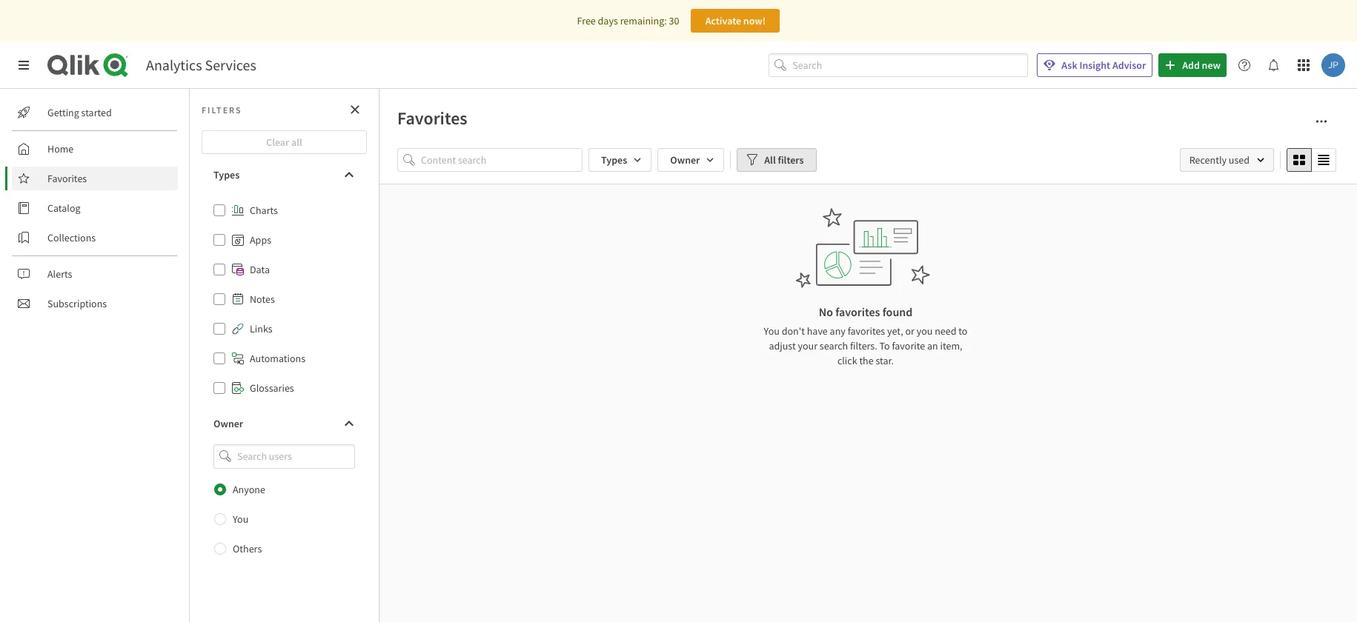 Task type: describe. For each thing, give the bounding box(es) containing it.
analytics services element
[[146, 56, 256, 74]]

free
[[577, 14, 596, 27]]

Content search text field
[[421, 148, 583, 172]]

insight
[[1080, 59, 1111, 72]]

types for top owner dropdown button
[[601, 154, 628, 167]]

types for left owner dropdown button
[[214, 168, 240, 182]]

recently
[[1190, 154, 1227, 167]]

advisor
[[1113, 59, 1147, 72]]

0 vertical spatial owner button
[[658, 148, 725, 172]]

favorite
[[892, 340, 926, 353]]

Recently used field
[[1180, 148, 1275, 172]]

james peterson image
[[1322, 53, 1346, 77]]

others
[[233, 543, 262, 556]]

no favorites found you don't have any favorites yet, or you need to adjust your search filters. to favorite an item, click the star.
[[764, 305, 968, 368]]

click
[[838, 354, 858, 368]]

activate now! link
[[691, 9, 780, 33]]

new
[[1203, 59, 1221, 72]]

have
[[807, 325, 828, 338]]

types button for top owner dropdown button
[[589, 148, 652, 172]]

close sidebar menu image
[[18, 59, 30, 71]]

yet,
[[888, 325, 904, 338]]

to
[[959, 325, 968, 338]]

add new
[[1183, 59, 1221, 72]]

the
[[860, 354, 874, 368]]

anyone
[[233, 483, 265, 497]]

your
[[798, 340, 818, 353]]

glossaries
[[250, 382, 294, 395]]

filters region
[[397, 145, 1340, 175]]

1 vertical spatial owner
[[214, 418, 243, 431]]

adjust
[[769, 340, 796, 353]]

used
[[1229, 154, 1250, 167]]

all
[[765, 154, 776, 167]]

alerts
[[47, 268, 72, 281]]

filters.
[[851, 340, 878, 353]]

started
[[81, 106, 112, 119]]

collections
[[47, 231, 96, 245]]

you inside owner option group
[[233, 513, 249, 526]]

free days remaining: 30
[[577, 14, 680, 27]]

catalog link
[[12, 197, 178, 220]]

don't
[[782, 325, 805, 338]]

or
[[906, 325, 915, 338]]

notes
[[250, 293, 275, 306]]

30
[[669, 14, 680, 27]]

home
[[47, 142, 74, 156]]

you
[[917, 325, 933, 338]]

apps
[[250, 234, 271, 247]]

catalog
[[47, 202, 81, 215]]

services
[[205, 56, 256, 74]]

owner inside filters "region"
[[671, 154, 700, 167]]

need
[[935, 325, 957, 338]]

home link
[[12, 137, 178, 161]]

days
[[598, 14, 618, 27]]

automations
[[250, 352, 306, 366]]

activate now!
[[706, 14, 766, 27]]

analytics
[[146, 56, 202, 74]]

links
[[250, 323, 273, 336]]

an
[[928, 340, 939, 353]]

subscriptions link
[[12, 292, 178, 316]]



Task type: vqa. For each thing, say whether or not it's contained in the screenshot.
the tutorial
no



Task type: locate. For each thing, give the bounding box(es) containing it.
add new button
[[1159, 53, 1227, 77]]

alerts link
[[12, 263, 178, 286]]

0 horizontal spatial you
[[233, 513, 249, 526]]

favorites up any
[[836, 305, 881, 320]]

1 horizontal spatial owner
[[671, 154, 700, 167]]

owner option group
[[202, 475, 367, 564]]

analytics services
[[146, 56, 256, 74]]

you up the others
[[233, 513, 249, 526]]

star.
[[876, 354, 894, 368]]

subscriptions
[[47, 297, 107, 311]]

remaining:
[[620, 14, 667, 27]]

add
[[1183, 59, 1200, 72]]

0 vertical spatial favorites
[[836, 305, 881, 320]]

ask insight advisor button
[[1038, 53, 1153, 77]]

you
[[764, 325, 780, 338], [233, 513, 249, 526]]

1 vertical spatial types
[[214, 168, 240, 182]]

1 vertical spatial you
[[233, 513, 249, 526]]

all filters
[[765, 154, 804, 167]]

types button for left owner dropdown button
[[202, 163, 367, 187]]

favorites up filters.
[[848, 325, 886, 338]]

navigation pane element
[[0, 95, 189, 322]]

0 vertical spatial owner
[[671, 154, 700, 167]]

found
[[883, 305, 913, 320]]

owner
[[671, 154, 700, 167], [214, 418, 243, 431]]

filters
[[202, 104, 242, 115]]

1 vertical spatial owner button
[[202, 412, 367, 436]]

now!
[[744, 14, 766, 27]]

0 horizontal spatial owner button
[[202, 412, 367, 436]]

owner button
[[658, 148, 725, 172], [202, 412, 367, 436]]

filters
[[778, 154, 804, 167]]

0 horizontal spatial types
[[214, 168, 240, 182]]

favorites
[[397, 107, 468, 130], [47, 172, 87, 185]]

getting started
[[47, 106, 112, 119]]

searchbar element
[[769, 53, 1029, 77]]

1 horizontal spatial favorites
[[397, 107, 468, 130]]

types button
[[589, 148, 652, 172], [202, 163, 367, 187]]

1 horizontal spatial owner button
[[658, 148, 725, 172]]

0 horizontal spatial favorites
[[47, 172, 87, 185]]

0 horizontal spatial owner
[[214, 418, 243, 431]]

collections link
[[12, 226, 178, 250]]

favorites link
[[12, 167, 178, 191]]

0 horizontal spatial types button
[[202, 163, 367, 187]]

1 horizontal spatial types button
[[589, 148, 652, 172]]

0 vertical spatial types
[[601, 154, 628, 167]]

you up adjust
[[764, 325, 780, 338]]

no
[[819, 305, 834, 320]]

0 vertical spatial you
[[764, 325, 780, 338]]

1 vertical spatial favorites
[[848, 325, 886, 338]]

None field
[[202, 445, 367, 469]]

any
[[830, 325, 846, 338]]

search
[[820, 340, 848, 353]]

favorites
[[836, 305, 881, 320], [848, 325, 886, 338]]

types inside filters "region"
[[601, 154, 628, 167]]

types
[[601, 154, 628, 167], [214, 168, 240, 182]]

1 vertical spatial favorites
[[47, 172, 87, 185]]

1 horizontal spatial types
[[601, 154, 628, 167]]

ask insight advisor
[[1062, 59, 1147, 72]]

more actions image
[[1316, 116, 1328, 128]]

you inside no favorites found you don't have any favorites yet, or you need to adjust your search filters. to favorite an item, click the star.
[[764, 325, 780, 338]]

item,
[[941, 340, 963, 353]]

getting started link
[[12, 101, 178, 125]]

recently used
[[1190, 154, 1250, 167]]

1 horizontal spatial you
[[764, 325, 780, 338]]

ask
[[1062, 59, 1078, 72]]

activate
[[706, 14, 742, 27]]

Search text field
[[793, 53, 1029, 77]]

getting
[[47, 106, 79, 119]]

switch view group
[[1287, 148, 1337, 172]]

0 vertical spatial favorites
[[397, 107, 468, 130]]

favorites inside navigation pane element
[[47, 172, 87, 185]]

all filters button
[[737, 148, 817, 172]]

data
[[250, 263, 270, 277]]

charts
[[250, 204, 278, 217]]

to
[[880, 340, 890, 353]]

Search users text field
[[234, 445, 337, 469]]



